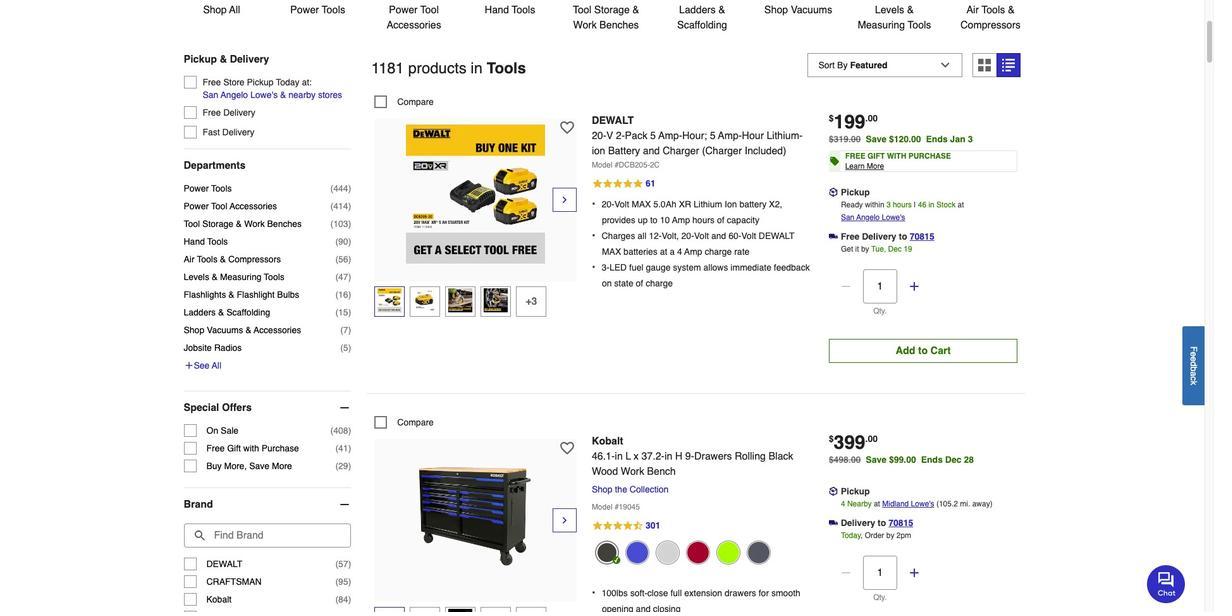 Task type: vqa. For each thing, say whether or not it's contained in the screenshot.
smartcore jasper onyx 1-mil x 12-in w x 24-in l waterproof water resistant interlocking luxury vinyl tile flooring (15.5-sq ft/ carton) image's Sq.
no



Task type: describe. For each thing, give the bounding box(es) containing it.
see all
[[194, 361, 221, 371]]

) for ( 408 )
[[348, 426, 351, 436]]

heart outline image
[[560, 442, 574, 455]]

all for shop all
[[229, 5, 240, 16]]

special
[[184, 402, 219, 414]]

0 vertical spatial by
[[861, 245, 869, 254]]

199
[[834, 111, 866, 133]]

2 model from the top
[[592, 503, 613, 512]]

1 • from the top
[[592, 198, 596, 210]]

was price $319.00 element
[[829, 131, 866, 144]]

1 vertical spatial work
[[244, 219, 265, 229]]

free for free delivery to 70815
[[841, 232, 860, 242]]

$ for 199
[[829, 113, 834, 123]]

departments
[[184, 160, 246, 172]]

save for 199
[[866, 134, 887, 144]]

1 e from the top
[[1189, 352, 1199, 357]]

0 horizontal spatial benches
[[267, 219, 302, 229]]

capacity
[[727, 215, 760, 225]]

system
[[673, 262, 701, 272]]

purchase
[[909, 152, 951, 161]]

20- for v
[[592, 130, 607, 142]]

103
[[334, 219, 348, 229]]

& inside the air tools & compressors
[[1008, 5, 1015, 16]]

radios
[[214, 343, 242, 353]]

2 amp- from the left
[[718, 130, 742, 142]]

ends for 199
[[926, 134, 948, 144]]

special offers button
[[184, 392, 351, 425]]

ion
[[592, 146, 606, 157]]

f
[[1189, 346, 1199, 352]]

pickup up nearby
[[841, 486, 870, 497]]

0 vertical spatial minus image
[[840, 280, 852, 293]]

0 horizontal spatial power tools
[[184, 184, 232, 194]]

) for ( 56 )
[[348, 254, 351, 265]]

ends for 399
[[921, 455, 943, 465]]

( for 29
[[335, 461, 338, 471]]

save down 'free gift with purchase'
[[249, 461, 270, 471]]

x
[[634, 451, 639, 462]]

free
[[846, 152, 866, 161]]

heart outline image
[[560, 121, 574, 135]]

dcb205-
[[619, 161, 650, 170]]

grid view image
[[979, 59, 992, 72]]

san angelo lowe's & nearby stores button
[[203, 89, 342, 101]]

a inside button
[[1189, 371, 1199, 376]]

1 vertical spatial air tools & compressors
[[184, 254, 281, 265]]

2 vertical spatial 20-
[[682, 231, 694, 241]]

air tools & compressors inside air tools & compressors button
[[961, 5, 1021, 31]]

products
[[408, 60, 467, 77]]

( 408 )
[[331, 426, 351, 436]]

4 inside • 20-volt max 5.0ah xr lithium ion battery x2, provides up to 10 amp hours of capacity • charges all 12-volt, 20-volt and 60-volt dewalt max batteries at a 4 amp charge rate • 3-led fuel gauge system allows immediate feedback on state of charge
[[677, 246, 682, 257]]

charger
[[663, 146, 699, 157]]

brand button
[[184, 488, 351, 521]]

vacuums for shop vacuums & accessories
[[207, 325, 243, 335]]

( for 408
[[331, 426, 334, 436]]

2 vertical spatial lowe's
[[911, 500, 935, 509]]

0 horizontal spatial volt
[[615, 199, 629, 209]]

full
[[671, 588, 682, 598]]

ends jan 3 element
[[926, 134, 978, 144]]

0 vertical spatial amp
[[672, 215, 690, 225]]

sale
[[221, 426, 239, 436]]

power tool accessories button
[[376, 0, 452, 33]]

hours inside 'ready within 3 hours | 46 in stock at san angelo lowe's'
[[893, 201, 912, 209]]

dec for ends
[[946, 455, 962, 465]]

f e e d b a c k button
[[1183, 326, 1205, 405]]

to up today , order by 2pm
[[878, 518, 886, 528]]

19
[[904, 245, 913, 254]]

gift
[[227, 444, 241, 454]]

1 vertical spatial tool storage & work benches
[[184, 219, 302, 229]]

get it by tue, dec 19
[[841, 245, 913, 254]]

in right products
[[471, 60, 483, 77]]

Find Brand text field
[[184, 524, 351, 548]]

20- for volt
[[602, 199, 615, 209]]

shop for shop all
[[203, 5, 227, 16]]

28
[[964, 455, 974, 465]]

led
[[610, 262, 627, 272]]

.00 for 399
[[866, 434, 878, 444]]

model # 19045
[[592, 503, 640, 512]]

within
[[865, 201, 885, 209]]

more inside free gift with purchase learn more
[[867, 162, 884, 171]]

nearby
[[289, 90, 316, 100]]

( 95 )
[[335, 577, 351, 587]]

drawers
[[695, 451, 732, 462]]

and inside dewalt 20-v 2-pack 5 amp-hour; 5 amp-hour lithium- ion battery and charger (charger included) model # dcb205-2c
[[643, 146, 660, 157]]

in left the h
[[665, 451, 673, 462]]

12-
[[649, 231, 662, 241]]

1 amp- from the left
[[659, 130, 683, 142]]

allows
[[704, 262, 728, 272]]

shop the collection link
[[592, 485, 674, 495]]

( 29 )
[[335, 461, 351, 471]]

x2,
[[769, 199, 783, 209]]

work inside tool storage & work benches
[[573, 20, 597, 31]]

41
[[338, 444, 348, 454]]

1 vertical spatial storage
[[202, 219, 233, 229]]

0 horizontal spatial levels
[[184, 272, 209, 282]]

( for 414
[[331, 201, 334, 211]]

scaffolding inside button
[[677, 20, 727, 31]]

batteries
[[624, 246, 658, 257]]

29
[[338, 461, 348, 471]]

0 horizontal spatial compressors
[[228, 254, 281, 265]]

408
[[334, 426, 348, 436]]

2 vertical spatial at
[[874, 500, 880, 509]]

1 vertical spatial ladders & scaffolding
[[184, 308, 270, 318]]

1 vertical spatial levels & measuring tools
[[184, 272, 285, 282]]

power inside power tool accessories
[[389, 5, 418, 16]]

) for ( 29 )
[[348, 461, 351, 471]]

flashlights & flashlight bulbs
[[184, 290, 299, 300]]

compare for 199
[[397, 97, 434, 107]]

all for see all
[[212, 361, 221, 371]]

1 vertical spatial scaffolding
[[227, 308, 270, 318]]

white image
[[656, 541, 680, 565]]

plus image inside see all button
[[184, 361, 194, 371]]

0 vertical spatial plus image
[[908, 280, 921, 293]]

414
[[334, 201, 348, 211]]

0 vertical spatial 70815
[[910, 232, 935, 242]]

dec for tue,
[[888, 245, 902, 254]]

1 horizontal spatial 4
[[841, 500, 845, 509]]

tools inside the air tools & compressors
[[982, 5, 1005, 16]]

1 vertical spatial air
[[184, 254, 195, 265]]

$319.00
[[829, 134, 861, 144]]

1 vertical spatial today
[[841, 531, 861, 540]]

storage inside tool storage & work benches
[[594, 5, 630, 16]]

) for ( 15 )
[[348, 308, 351, 318]]

# inside dewalt 20-v 2-pack 5 amp-hour; 5 amp-hour lithium- ion battery and charger (charger included) model # dcb205-2c
[[615, 161, 619, 170]]

closing
[[653, 604, 681, 612]]

blue image
[[626, 541, 650, 565]]

) for ( 414 )
[[348, 201, 351, 211]]

gray image
[[747, 541, 771, 565]]

1 horizontal spatial of
[[717, 215, 725, 225]]

0 vertical spatial today
[[276, 77, 300, 87]]

soft-
[[630, 588, 648, 598]]

tools inside "button"
[[322, 5, 345, 16]]

1 horizontal spatial 5
[[650, 130, 656, 142]]

flashlight
[[237, 290, 275, 300]]

jan
[[950, 134, 966, 144]]

free gift with purchase learn more
[[846, 152, 951, 171]]

1 vertical spatial amp
[[685, 246, 703, 257]]

store
[[223, 77, 245, 87]]

) for ( 16 )
[[348, 290, 351, 300]]

2 # from the top
[[615, 503, 619, 512]]

angelo inside 'ready within 3 hours | 46 in stock at san angelo lowe's'
[[857, 213, 880, 222]]

actual price $199.00 element
[[829, 111, 878, 133]]

minus image inside brand button
[[339, 499, 351, 511]]

san angelo lowe's & nearby stores
[[203, 90, 342, 100]]

green image
[[717, 541, 741, 565]]

1 horizontal spatial by
[[887, 531, 895, 540]]

actual price $399.00 element
[[829, 431, 878, 454]]

.00 for 199
[[866, 113, 878, 123]]

rate
[[735, 246, 750, 257]]

free for free delivery
[[203, 108, 221, 118]]

shop for shop vacuums
[[765, 5, 788, 16]]

see
[[194, 361, 210, 371]]

power tools inside power tools "button"
[[290, 5, 345, 16]]

dewalt 20-v 2-pack 5 amp-hour; 5 amp-hour lithium- ion battery and charger (charger included) model # dcb205-2c
[[592, 115, 803, 170]]

1 horizontal spatial max
[[632, 199, 651, 209]]

kobalt for kobalt 46.1-in l x 37.2-in h 9-drawers rolling black wood work bench
[[592, 436, 623, 447]]

1 vertical spatial of
[[636, 278, 643, 288]]

2 vertical spatial accessories
[[254, 325, 301, 335]]

shop for shop vacuums & accessories
[[184, 325, 204, 335]]

( for 56
[[335, 254, 338, 265]]

brand
[[184, 499, 213, 511]]

0 horizontal spatial more
[[272, 461, 292, 471]]

0 horizontal spatial hand tools
[[184, 237, 228, 247]]

1 vertical spatial 70815
[[889, 518, 914, 528]]

1 stepper number input field with increment and decrement buttons number field from the top
[[863, 269, 897, 304]]

2 e from the top
[[1189, 357, 1199, 361]]

shop vacuums button
[[761, 0, 837, 18]]

free delivery to 70815
[[841, 232, 935, 242]]

2c
[[650, 161, 660, 170]]

( for 5
[[340, 343, 343, 353]]

399
[[834, 431, 866, 454]]

all
[[638, 231, 647, 241]]

tool storage & work benches button
[[568, 0, 644, 33]]

on
[[207, 426, 218, 436]]

( for 444
[[331, 184, 334, 194]]

dewalt for dewalt
[[207, 559, 242, 569]]

5013467719 element
[[375, 416, 434, 429]]

in left l
[[615, 451, 623, 462]]

2 • from the top
[[592, 230, 596, 241]]

70815 button for delivery to 70815
[[889, 517, 914, 529]]

2 horizontal spatial 5
[[710, 130, 716, 142]]

charges
[[602, 231, 635, 241]]

& inside "button"
[[633, 5, 639, 16]]

fast
[[203, 127, 220, 137]]

90
[[338, 237, 348, 247]]

d
[[1189, 361, 1199, 366]]

56
[[338, 254, 348, 265]]

$ for 399
[[829, 434, 834, 444]]

9-
[[686, 451, 695, 462]]

departments element
[[184, 160, 351, 172]]

chevron right image for 199
[[560, 194, 570, 206]]

2-
[[616, 130, 625, 142]]

2pm
[[897, 531, 912, 540]]

16
[[338, 290, 348, 300]]

( 103 )
[[331, 219, 351, 229]]

away)
[[973, 500, 993, 509]]

) for ( 47 )
[[348, 272, 351, 282]]

nearby
[[848, 500, 872, 509]]

1181 products in tools
[[371, 60, 526, 77]]

shop all
[[203, 5, 240, 16]]

at inside • 20-volt max 5.0ah xr lithium ion battery x2, provides up to 10 amp hours of capacity • charges all 12-volt, 20-volt and 60-volt dewalt max batteries at a 4 amp charge rate • 3-led fuel gauge system allows immediate feedback on state of charge
[[660, 246, 668, 257]]

301
[[646, 521, 661, 531]]

flashlights
[[184, 290, 226, 300]]

san angelo lowe's button
[[841, 211, 906, 224]]

0 vertical spatial charge
[[705, 246, 732, 257]]

wood
[[592, 466, 618, 478]]

1 vertical spatial power tool accessories
[[184, 201, 277, 211]]

0 horizontal spatial hand
[[184, 237, 205, 247]]

lowe's inside 'ready within 3 hours | 46 in stock at san angelo lowe's'
[[882, 213, 906, 222]]

lithium
[[694, 199, 722, 209]]



Task type: locate. For each thing, give the bounding box(es) containing it.
1 horizontal spatial san
[[841, 213, 855, 222]]

pickup down the shop all
[[184, 54, 217, 65]]

for
[[759, 588, 769, 598]]

0 horizontal spatial at
[[660, 246, 668, 257]]

) for ( 57 )
[[348, 559, 351, 569]]

rolling
[[735, 451, 766, 462]]

1 vertical spatial $
[[829, 434, 834, 444]]

pickup image down tag filled image
[[829, 188, 838, 197]]

pickup image down $498.00
[[829, 487, 838, 496]]

shop
[[203, 5, 227, 16], [765, 5, 788, 16], [184, 325, 204, 335], [592, 485, 613, 495]]

1 .00 from the top
[[866, 113, 878, 123]]

kobalt inside the kobalt 46.1-in l x 37.2-in h 9-drawers rolling black wood work bench
[[592, 436, 623, 447]]

by left 2pm
[[887, 531, 895, 540]]

pickup up 'ready'
[[841, 187, 870, 197]]

( 57 )
[[335, 559, 351, 569]]

by right it
[[861, 245, 869, 254]]

angelo
[[221, 90, 248, 100], [857, 213, 880, 222]]

charge
[[705, 246, 732, 257], [646, 278, 673, 288]]

) down ( 47 )
[[348, 290, 351, 300]]

2 truck filled image from the top
[[829, 519, 838, 528]]

air inside the air tools & compressors
[[967, 5, 979, 16]]

( for 16
[[335, 290, 338, 300]]

hand tools button
[[472, 0, 548, 18]]

in inside 'ready within 3 hours | 46 in stock at san angelo lowe's'
[[929, 201, 935, 209]]

20- inside dewalt 20-v 2-pack 5 amp-hour; 5 amp-hour lithium- ion battery and charger (charger included) model # dcb205-2c
[[592, 130, 607, 142]]

minus image up ( 408 )
[[339, 402, 351, 414]]

15 ) from the top
[[348, 577, 351, 587]]

save for 399
[[866, 455, 887, 465]]

( 16 )
[[335, 290, 351, 300]]

9 ) from the top
[[348, 325, 351, 335]]

plus image down 19
[[908, 280, 921, 293]]

70815 button
[[910, 230, 935, 243], [889, 517, 914, 529]]

5 ) from the top
[[348, 254, 351, 265]]

tools
[[322, 5, 345, 16], [512, 5, 535, 16], [982, 5, 1005, 16], [908, 20, 932, 31], [487, 60, 526, 77], [211, 184, 232, 194], [207, 237, 228, 247], [197, 254, 218, 265], [264, 272, 285, 282]]

power tool accessories down departments
[[184, 201, 277, 211]]

4.5 stars image
[[592, 519, 661, 534]]

0 vertical spatial tool storage & work benches
[[573, 5, 639, 31]]

444
[[334, 184, 348, 194]]

power tool accessories inside button
[[387, 5, 441, 31]]

0 horizontal spatial max
[[602, 246, 621, 257]]

1 vertical spatial 20-
[[602, 199, 615, 209]]

0 vertical spatial 20-
[[592, 130, 607, 142]]

) down ( 41 )
[[348, 461, 351, 471]]

& inside button
[[280, 90, 286, 100]]

,
[[861, 531, 863, 540]]

shop for shop the collection
[[592, 485, 613, 495]]

lithium-
[[767, 130, 803, 142]]

see all button
[[184, 359, 221, 372]]

7 ) from the top
[[348, 290, 351, 300]]

delivery up 'fast delivery'
[[223, 108, 255, 118]]

qty. down today , order by 2pm
[[874, 593, 887, 602]]

0 horizontal spatial measuring
[[220, 272, 262, 282]]

) down 57
[[348, 577, 351, 587]]

red image
[[686, 541, 710, 565]]

and inside • 20-volt max 5.0ah xr lithium ion battery x2, provides up to 10 amp hours of capacity • charges all 12-volt, 20-volt and 60-volt dewalt max batteries at a 4 amp charge rate • 3-led fuel gauge system allows immediate feedback on state of charge
[[712, 231, 726, 241]]

1 # from the top
[[615, 161, 619, 170]]

20- right volt,
[[682, 231, 694, 241]]

f e e d b a c k
[[1189, 346, 1199, 385]]

1 horizontal spatial 3
[[968, 134, 973, 144]]

2 compare from the top
[[397, 418, 434, 428]]

angelo inside san angelo lowe's & nearby stores button
[[221, 90, 248, 100]]

4 up system
[[677, 246, 682, 257]]

12 ) from the top
[[348, 444, 351, 454]]

1 vertical spatial measuring
[[220, 272, 262, 282]]

• left charges
[[592, 230, 596, 241]]

6 ) from the top
[[348, 272, 351, 282]]

delivery down free delivery
[[222, 127, 254, 137]]

4 ) from the top
[[348, 237, 351, 247]]

tool inside tool storage & work benches
[[573, 5, 592, 16]]

san
[[203, 90, 218, 100], [841, 213, 855, 222]]

1 vertical spatial more
[[272, 461, 292, 471]]

ends dec 28 element
[[921, 455, 979, 465]]

get
[[841, 245, 853, 254]]

amp right 10
[[672, 215, 690, 225]]

1 vertical spatial by
[[887, 531, 895, 540]]

more down gift
[[867, 162, 884, 171]]

) down 95
[[348, 595, 351, 605]]

order
[[865, 531, 885, 540]]

and inside • 100lbs soft-close full extension drawers for smooth opening and closing
[[636, 604, 651, 612]]

power inside "button"
[[290, 5, 319, 16]]

) for ( 90 )
[[348, 237, 351, 247]]

15
[[338, 308, 348, 318]]

stepper number input field with increment and decrement buttons number field left plus icon
[[863, 556, 897, 590]]

1 qty. from the top
[[874, 307, 887, 316]]

2 chevron right image from the top
[[560, 514, 570, 527]]

measuring inside button
[[858, 20, 905, 31]]

at inside 'ready within 3 hours | 46 in stock at san angelo lowe's'
[[958, 201, 964, 209]]

# down battery
[[615, 161, 619, 170]]

ready
[[841, 201, 863, 209]]

dec
[[888, 245, 902, 254], [946, 455, 962, 465]]

delivery for fast delivery
[[222, 127, 254, 137]]

1 vertical spatial dewalt
[[759, 231, 795, 241]]

qty. up add to cart button
[[874, 307, 887, 316]]

midland
[[883, 500, 909, 509]]

delivery for free delivery
[[223, 108, 255, 118]]

0 horizontal spatial lowe's
[[251, 90, 278, 100]]

minus image down 29
[[339, 499, 351, 511]]

1 horizontal spatial volt
[[694, 231, 709, 241]]

1 vertical spatial minus image
[[840, 567, 852, 579]]

8 ) from the top
[[348, 308, 351, 318]]

delivery up ,
[[841, 518, 876, 528]]

70815 button up 2pm
[[889, 517, 914, 529]]

0 horizontal spatial air
[[184, 254, 195, 265]]

0 vertical spatial measuring
[[858, 20, 905, 31]]

work inside the kobalt 46.1-in l x 37.2-in h 9-drawers rolling black wood work bench
[[621, 466, 645, 478]]

model inside dewalt 20-v 2-pack 5 amp-hour; 5 amp-hour lithium- ion battery and charger (charger included) model # dcb205-2c
[[592, 161, 613, 170]]

power tools
[[290, 5, 345, 16], [184, 184, 232, 194]]

20- up provides
[[602, 199, 615, 209]]

0 vertical spatial model
[[592, 161, 613, 170]]

cart
[[931, 345, 951, 357]]

( for 103
[[331, 219, 334, 229]]

1 vertical spatial vacuums
[[207, 325, 243, 335]]

today , order by 2pm
[[841, 531, 912, 540]]

measuring
[[858, 20, 905, 31], [220, 272, 262, 282]]

1 vertical spatial lowe's
[[882, 213, 906, 222]]

hours left |
[[893, 201, 912, 209]]

at right stock
[[958, 201, 964, 209]]

0 horizontal spatial 5
[[343, 343, 348, 353]]

• 100lbs soft-close full extension drawers for smooth opening and closing
[[592, 587, 801, 612]]

lowe's inside san angelo lowe's & nearby stores button
[[251, 90, 278, 100]]

11 ) from the top
[[348, 426, 351, 436]]

levels & measuring tools
[[858, 5, 932, 31], [184, 272, 285, 282]]

0 vertical spatial san
[[203, 90, 218, 100]]

1 vertical spatial benches
[[267, 219, 302, 229]]

minus image inside special offers button
[[339, 402, 351, 414]]

1 horizontal spatial storage
[[594, 5, 630, 16]]

$498.00 save $99.00 ends dec 28
[[829, 455, 974, 465]]

14 ) from the top
[[348, 559, 351, 569]]

1 vertical spatial #
[[615, 503, 619, 512]]

1 horizontal spatial hand tools
[[485, 5, 535, 16]]

3 ) from the top
[[348, 219, 351, 229]]

hours
[[893, 201, 912, 209], [693, 215, 715, 225]]

10 ) from the top
[[348, 343, 351, 353]]

offers
[[222, 402, 252, 414]]

minus image down today , order by 2pm
[[840, 567, 852, 579]]

free for free gift with purchase
[[207, 444, 225, 454]]

hand
[[485, 5, 509, 16], [184, 237, 205, 247]]

1 pickup image from the top
[[829, 188, 838, 197]]

compare inside 5014688329 element
[[397, 97, 434, 107]]

ladders
[[679, 5, 716, 16], [184, 308, 216, 318]]

( for 95
[[335, 577, 338, 587]]

at up gauge
[[660, 246, 668, 257]]

100lbs
[[602, 588, 628, 598]]

2 horizontal spatial at
[[958, 201, 964, 209]]

5 up the (charger
[[710, 130, 716, 142]]

0 horizontal spatial power tool accessories
[[184, 201, 277, 211]]

Stepper number input field with increment and decrement buttons number field
[[863, 269, 897, 304], [863, 556, 897, 590]]

truck filled image
[[829, 232, 838, 241], [829, 519, 838, 528]]

free left store
[[203, 77, 221, 87]]

1 gallery item 0 image from the top
[[406, 125, 545, 264]]

was price $498.00 element
[[829, 452, 866, 465]]

1 vertical spatial accessories
[[230, 201, 277, 211]]

301 button
[[592, 519, 814, 534]]

0 horizontal spatial ladders & scaffolding
[[184, 308, 270, 318]]

special offers
[[184, 402, 252, 414]]

( 5 )
[[340, 343, 351, 353]]

0 vertical spatial gallery item 0 image
[[406, 125, 545, 264]]

60-
[[729, 231, 742, 241]]

and
[[643, 146, 660, 157], [712, 231, 726, 241], [636, 604, 651, 612]]

1 horizontal spatial benches
[[600, 20, 639, 31]]

and up '2c'
[[643, 146, 660, 157]]

1 horizontal spatial scaffolding
[[677, 20, 727, 31]]

chevron right image
[[560, 194, 570, 206], [560, 514, 570, 527]]

to up 19
[[899, 232, 908, 242]]

ladders & scaffolding inside button
[[677, 5, 727, 31]]

max up the '3-'
[[602, 246, 621, 257]]

dewalt inside • 20-volt max 5.0ah xr lithium ion battery x2, provides up to 10 amp hours of capacity • charges all 12-volt, 20-volt and 60-volt dewalt max batteries at a 4 amp charge rate • 3-led fuel gauge system allows immediate feedback on state of charge
[[759, 231, 795, 241]]

list view image
[[1003, 59, 1016, 72]]

compressors
[[961, 20, 1021, 31], [228, 254, 281, 265]]

truck filled image for free
[[829, 232, 838, 241]]

2 .00 from the top
[[866, 434, 878, 444]]

immediate
[[731, 262, 772, 272]]

gallery item 0 image
[[406, 125, 545, 264], [406, 445, 545, 585]]

benches inside tool storage & work benches
[[600, 20, 639, 31]]

free store pickup today at:
[[203, 77, 312, 87]]

) up ( 16 )
[[348, 272, 351, 282]]

1 horizontal spatial plus image
[[908, 280, 921, 293]]

e up b
[[1189, 357, 1199, 361]]

more,
[[224, 461, 247, 471]]

accessories inside button
[[387, 20, 441, 31]]

l
[[626, 451, 631, 462]]

61 button
[[592, 177, 814, 192]]

hours inside • 20-volt max 5.0ah xr lithium ion battery x2, provides up to 10 amp hours of capacity • charges all 12-volt, 20-volt and 60-volt dewalt max batteries at a 4 amp charge rate • 3-led fuel gauge system allows immediate feedback on state of charge
[[693, 215, 715, 225]]

) up ( 95 )
[[348, 559, 351, 569]]

.00 inside $ 399 .00
[[866, 434, 878, 444]]

angelo down within
[[857, 213, 880, 222]]

$ inside $ 399 .00
[[829, 434, 834, 444]]

of right state at the right
[[636, 278, 643, 288]]

0 vertical spatial ladders
[[679, 5, 716, 16]]

1 model from the top
[[592, 161, 613, 170]]

minus image
[[840, 280, 852, 293], [339, 402, 351, 414]]

46.1-
[[592, 451, 615, 462]]

qty. for 2nd stepper number input field with increment and decrement buttons number field from the bottom
[[874, 307, 887, 316]]

0 vertical spatial storage
[[594, 5, 630, 16]]

) for ( 7 )
[[348, 325, 351, 335]]

1 vertical spatial and
[[712, 231, 726, 241]]

a up k
[[1189, 371, 1199, 376]]

19045
[[619, 503, 640, 512]]

1 horizontal spatial today
[[841, 531, 861, 540]]

b
[[1189, 366, 1199, 371]]

benches
[[600, 20, 639, 31], [267, 219, 302, 229]]

plus image
[[908, 280, 921, 293], [184, 361, 194, 371]]

0 horizontal spatial charge
[[646, 278, 673, 288]]

scaffolding
[[677, 20, 727, 31], [227, 308, 270, 318]]

.00 up was price $319.00 element
[[866, 113, 878, 123]]

0 horizontal spatial storage
[[202, 219, 233, 229]]

free delivery
[[203, 108, 255, 118]]

accessories down departments element
[[230, 201, 277, 211]]

0 vertical spatial hand tools
[[485, 5, 535, 16]]

collection
[[630, 485, 669, 495]]

dewalt inside dewalt 20-v 2-pack 5 amp-hour; 5 amp-hour lithium- ion battery and charger (charger included) model # dcb205-2c
[[592, 115, 634, 127]]

16 ) from the top
[[348, 595, 351, 605]]

gallery item 0 image for 199
[[406, 125, 545, 264]]

to inside • 20-volt max 5.0ah xr lithium ion battery x2, provides up to 10 amp hours of capacity • charges all 12-volt, 20-volt and 60-volt dewalt max batteries at a 4 amp charge rate • 3-led fuel gauge system allows immediate feedback on state of charge
[[650, 215, 658, 225]]

5 right "pack"
[[650, 130, 656, 142]]

0 horizontal spatial vacuums
[[207, 325, 243, 335]]

minus image down the get
[[840, 280, 852, 293]]

dewalt up craftsman
[[207, 559, 242, 569]]

1 horizontal spatial air tools & compressors
[[961, 5, 1021, 31]]

2 horizontal spatial work
[[621, 466, 645, 478]]

to left 10
[[650, 215, 658, 225]]

5014688329 element
[[375, 96, 434, 108]]

kobalt for kobalt
[[207, 595, 232, 605]]

2 vertical spatial dewalt
[[207, 559, 242, 569]]

air up flashlights
[[184, 254, 195, 265]]

lowe's left (105.2
[[911, 500, 935, 509]]

ends up purchase
[[926, 134, 948, 144]]

0 horizontal spatial dewalt
[[207, 559, 242, 569]]

delivery up tue,
[[862, 232, 897, 242]]

with
[[887, 152, 907, 161]]

black image
[[595, 541, 619, 565]]

shop inside button
[[203, 5, 227, 16]]

compare inside 5013467719 element
[[397, 418, 434, 428]]

• down 5 stars image
[[592, 198, 596, 210]]

( for 84
[[335, 595, 338, 605]]

dewalt down x2,
[[759, 231, 795, 241]]

san inside 'ready within 3 hours | 46 in stock at san angelo lowe's'
[[841, 213, 855, 222]]

delivery
[[230, 54, 269, 65], [223, 108, 255, 118], [222, 127, 254, 137], [862, 232, 897, 242], [841, 518, 876, 528]]

2 ) from the top
[[348, 201, 351, 211]]

jobsite radios
[[184, 343, 242, 353]]

dewalt for dewalt 20-v 2-pack 5 amp-hour; 5 amp-hour lithium- ion battery and charger (charger included) model # dcb205-2c
[[592, 115, 634, 127]]

delivery up free store pickup today at:
[[230, 54, 269, 65]]

ready within 3 hours | 46 in stock at san angelo lowe's
[[841, 201, 964, 222]]

1 horizontal spatial hours
[[893, 201, 912, 209]]

tool inside power tool accessories
[[420, 5, 439, 16]]

1 vertical spatial 3
[[887, 201, 891, 209]]

kobalt
[[592, 436, 623, 447], [207, 595, 232, 605]]

a down volt,
[[670, 246, 675, 257]]

( for 7
[[340, 325, 343, 335]]

ladders & scaffolding
[[677, 5, 727, 31], [184, 308, 270, 318]]

dewalt up v
[[592, 115, 634, 127]]

) up 56 at the top
[[348, 237, 351, 247]]

0 vertical spatial 3
[[968, 134, 973, 144]]

) up ( 41 )
[[348, 426, 351, 436]]

savings save $99.00 element
[[866, 455, 979, 465]]

0 vertical spatial angelo
[[221, 90, 248, 100]]

3 inside 'ready within 3 hours | 46 in stock at san angelo lowe's'
[[887, 201, 891, 209]]

amp up system
[[685, 246, 703, 257]]

$ up $498.00
[[829, 434, 834, 444]]

• 20-volt max 5.0ah xr lithium ion battery x2, provides up to 10 amp hours of capacity • charges all 12-volt, 20-volt and 60-volt dewalt max batteries at a 4 amp charge rate • 3-led fuel gauge system allows immediate feedback on state of charge
[[592, 198, 810, 288]]

0 horizontal spatial scaffolding
[[227, 308, 270, 318]]

2 vertical spatial work
[[621, 466, 645, 478]]

learn
[[846, 162, 865, 171]]

3 right within
[[887, 201, 891, 209]]

0 vertical spatial .00
[[866, 113, 878, 123]]

0 vertical spatial power tool accessories
[[387, 5, 441, 31]]

) for ( 444 )
[[348, 184, 351, 194]]

( 84 )
[[335, 595, 351, 605]]

1 vertical spatial charge
[[646, 278, 673, 288]]

1 vertical spatial 4
[[841, 500, 845, 509]]

0 horizontal spatial ladders
[[184, 308, 216, 318]]

70815 button up 19
[[910, 230, 935, 243]]

volt,
[[662, 231, 679, 241]]

2 qty. from the top
[[874, 593, 887, 602]]

tag filled image
[[830, 152, 839, 170]]

smooth
[[772, 588, 801, 598]]

levels inside button
[[875, 5, 905, 16]]

0 vertical spatial more
[[867, 162, 884, 171]]

70815 button for free delivery to 70815
[[910, 230, 935, 243]]

5 down ( 7 )
[[343, 343, 348, 353]]

( for 41
[[335, 444, 338, 454]]

0 horizontal spatial work
[[244, 219, 265, 229]]

2 pickup image from the top
[[829, 487, 838, 496]]

) for ( 41 )
[[348, 444, 351, 454]]

1 ) from the top
[[348, 184, 351, 194]]

4 left nearby
[[841, 500, 845, 509]]

hand tools inside button
[[485, 5, 535, 16]]

plus image down jobsite
[[184, 361, 194, 371]]

# down the
[[615, 503, 619, 512]]

stores
[[318, 90, 342, 100]]

3 right jan
[[968, 134, 973, 144]]

add to cart
[[896, 345, 951, 357]]

black
[[769, 451, 794, 462]]

plus image
[[908, 567, 921, 579]]

) down ( 7 )
[[348, 343, 351, 353]]

3
[[968, 134, 973, 144], [887, 201, 891, 209]]

• left the '3-'
[[592, 262, 596, 273]]

0 vertical spatial hours
[[893, 201, 912, 209]]

1 chevron right image from the top
[[560, 194, 570, 206]]

1 horizontal spatial measuring
[[858, 20, 905, 31]]

) for ( 95 )
[[348, 577, 351, 587]]

san up free delivery
[[203, 90, 218, 100]]

4 • from the top
[[592, 587, 596, 599]]

1 horizontal spatial dec
[[946, 455, 962, 465]]

compare for 399
[[397, 418, 434, 428]]

volt right volt,
[[694, 231, 709, 241]]

0 horizontal spatial kobalt
[[207, 595, 232, 605]]

2 vertical spatial and
[[636, 604, 651, 612]]

( for 57
[[335, 559, 338, 569]]

accessories up products
[[387, 20, 441, 31]]

1 $ from the top
[[829, 113, 834, 123]]

0 horizontal spatial minus image
[[339, 402, 351, 414]]

qty. for 1st stepper number input field with increment and decrement buttons number field from the bottom
[[874, 593, 887, 602]]

dec left 28
[[946, 455, 962, 465]]

vacuums for shop vacuums
[[791, 5, 833, 16]]

pickup image for free
[[829, 188, 838, 197]]

chat invite button image
[[1147, 565, 1186, 603]]

v
[[607, 130, 613, 142]]

model left 19045
[[592, 503, 613, 512]]

1 horizontal spatial dewalt
[[592, 115, 634, 127]]

13 ) from the top
[[348, 461, 351, 471]]

1 vertical spatial angelo
[[857, 213, 880, 222]]

( 7 )
[[340, 325, 351, 335]]

$ inside $ 199 .00
[[829, 113, 834, 123]]

0 horizontal spatial all
[[212, 361, 221, 371]]

( for 47
[[335, 272, 338, 282]]

pickup image
[[829, 188, 838, 197], [829, 487, 838, 496]]

c
[[1189, 376, 1199, 381]]

shop inside "button"
[[765, 5, 788, 16]]

more
[[867, 162, 884, 171], [272, 461, 292, 471]]

2 horizontal spatial volt
[[742, 231, 756, 241]]

battery
[[608, 146, 640, 157]]

accessories down bulbs
[[254, 325, 301, 335]]

0 horizontal spatial air tools & compressors
[[184, 254, 281, 265]]

of down "lithium"
[[717, 215, 725, 225]]

at
[[958, 201, 964, 209], [660, 246, 668, 257], [874, 500, 880, 509]]

5
[[650, 130, 656, 142], [710, 130, 716, 142], [343, 343, 348, 353]]

( for 90
[[335, 237, 338, 247]]

) up ( 29 )
[[348, 444, 351, 454]]

ladders inside button
[[679, 5, 716, 16]]

vacuums
[[791, 5, 833, 16], [207, 325, 243, 335]]

1 horizontal spatial lowe's
[[882, 213, 906, 222]]

5 stars image
[[592, 177, 656, 192]]

fast delivery
[[203, 127, 254, 137]]

tool storage & work benches inside "button"
[[573, 5, 639, 31]]

savings save $120.00 element
[[866, 134, 978, 144]]

• inside • 100lbs soft-close full extension drawers for smooth opening and closing
[[592, 587, 596, 599]]

46
[[918, 201, 927, 209]]

70815 up 2pm
[[889, 518, 914, 528]]

compare
[[397, 97, 434, 107], [397, 418, 434, 428]]

charge down gauge
[[646, 278, 673, 288]]

storage
[[594, 5, 630, 16], [202, 219, 233, 229]]

compressors up grid view image
[[961, 20, 1021, 31]]

) for ( 103 )
[[348, 219, 351, 229]]

1 compare from the top
[[397, 97, 434, 107]]

3 • from the top
[[592, 262, 596, 273]]

) up ( 7 )
[[348, 308, 351, 318]]

a inside • 20-volt max 5.0ah xr lithium ion battery x2, provides up to 10 amp hours of capacity • charges all 12-volt, 20-volt and 60-volt dewalt max batteries at a 4 amp charge rate • 3-led fuel gauge system allows immediate feedback on state of charge
[[670, 246, 675, 257]]

) for ( 84 )
[[348, 595, 351, 605]]

feedback
[[774, 262, 810, 272]]

pickup image for delivery
[[829, 487, 838, 496]]

70815 up 19
[[910, 232, 935, 242]]

.00 inside $ 199 .00
[[866, 113, 878, 123]]

0 vertical spatial levels & measuring tools
[[858, 5, 932, 31]]

with
[[243, 444, 259, 454]]

( 90 )
[[335, 237, 351, 247]]

lowe's up free delivery to 70815 in the right top of the page
[[882, 213, 906, 222]]

to inside add to cart button
[[919, 345, 928, 357]]

vacuums inside shop vacuums "button"
[[791, 5, 833, 16]]

save up gift
[[866, 134, 887, 144]]

1 horizontal spatial charge
[[705, 246, 732, 257]]

power tool accessories up products
[[387, 5, 441, 31]]

extension
[[685, 588, 722, 598]]

san inside button
[[203, 90, 218, 100]]

) for ( 5 )
[[348, 343, 351, 353]]

hand inside button
[[485, 5, 509, 16]]

1 vertical spatial at
[[660, 246, 668, 257]]

0 horizontal spatial 4
[[677, 246, 682, 257]]

1 horizontal spatial vacuums
[[791, 5, 833, 16]]

1 vertical spatial max
[[602, 246, 621, 257]]

chevron right image for 399
[[560, 514, 570, 527]]

1 horizontal spatial amp-
[[718, 130, 742, 142]]

e up d on the right of the page
[[1189, 352, 1199, 357]]

pickup up san angelo lowe's & nearby stores
[[247, 77, 274, 87]]

compressors inside button
[[961, 20, 1021, 31]]

free gift with purchase
[[207, 444, 299, 454]]

) up '90'
[[348, 219, 351, 229]]

thumbnail image
[[378, 288, 402, 312], [413, 288, 437, 312], [449, 288, 473, 312], [484, 288, 508, 312], [378, 609, 402, 612], [413, 609, 437, 612], [449, 609, 473, 612], [484, 609, 508, 612]]

save left $99.00
[[866, 455, 887, 465]]

truck filled image for delivery
[[829, 519, 838, 528]]

included)
[[745, 146, 787, 157]]

ends right $99.00
[[921, 455, 943, 465]]

volt up provides
[[615, 199, 629, 209]]

20- up ion
[[592, 130, 607, 142]]

1 horizontal spatial power tools
[[290, 5, 345, 16]]

1 truck filled image from the top
[[829, 232, 838, 241]]

1 vertical spatial ends
[[921, 455, 943, 465]]

2 stepper number input field with increment and decrement buttons number field from the top
[[863, 556, 897, 590]]

1 vertical spatial compressors
[[228, 254, 281, 265]]

1 horizontal spatial tool storage & work benches
[[573, 5, 639, 31]]

delivery for free delivery to 70815
[[862, 232, 897, 242]]

levels & measuring tools inside button
[[858, 5, 932, 31]]

air up grid view image
[[967, 5, 979, 16]]

angelo down store
[[221, 90, 248, 100]]

0 vertical spatial vacuums
[[791, 5, 833, 16]]

0 vertical spatial accessories
[[387, 20, 441, 31]]

2 gallery item 0 image from the top
[[406, 445, 545, 585]]

2 horizontal spatial lowe's
[[911, 500, 935, 509]]

model down ion
[[592, 161, 613, 170]]

minus image
[[339, 499, 351, 511], [840, 567, 852, 579]]

free up the get
[[841, 232, 860, 242]]

purchase
[[262, 444, 299, 454]]

free for free store pickup today at:
[[203, 77, 221, 87]]

1 horizontal spatial power tool accessories
[[387, 5, 441, 31]]

( for 15
[[335, 308, 338, 318]]

a
[[670, 246, 675, 257], [1189, 371, 1199, 376]]

0 vertical spatial chevron right image
[[560, 194, 570, 206]]

2 $ from the top
[[829, 434, 834, 444]]

and left 60-
[[712, 231, 726, 241]]

1181
[[371, 60, 404, 77]]

gallery item 0 image for 399
[[406, 445, 545, 585]]

1 vertical spatial hand tools
[[184, 237, 228, 247]]



